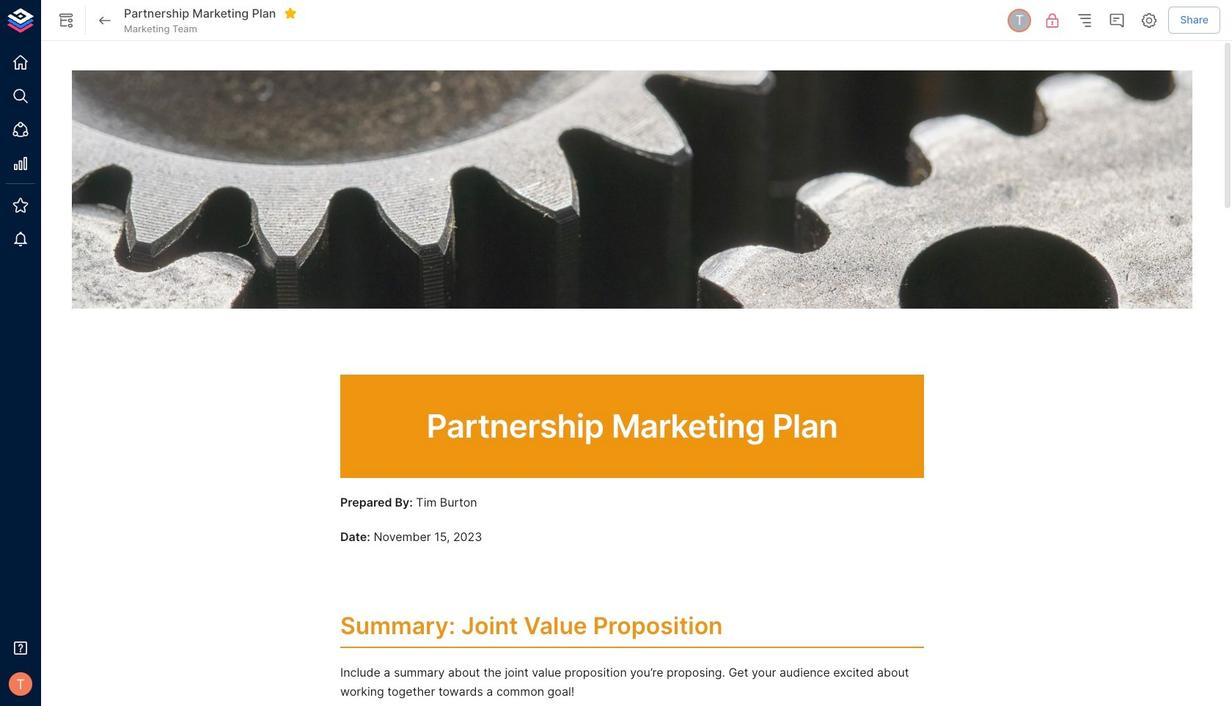 Task type: vqa. For each thing, say whether or not it's contained in the screenshot.
Comments image
yes



Task type: locate. For each thing, give the bounding box(es) containing it.
remove favorite image
[[284, 7, 297, 20]]

table of contents image
[[1076, 11, 1094, 29]]

go back image
[[96, 11, 114, 29]]



Task type: describe. For each thing, give the bounding box(es) containing it.
this document is locked image
[[1044, 11, 1062, 29]]

show wiki image
[[57, 11, 75, 29]]

settings image
[[1141, 11, 1158, 29]]

comments image
[[1108, 11, 1126, 29]]



